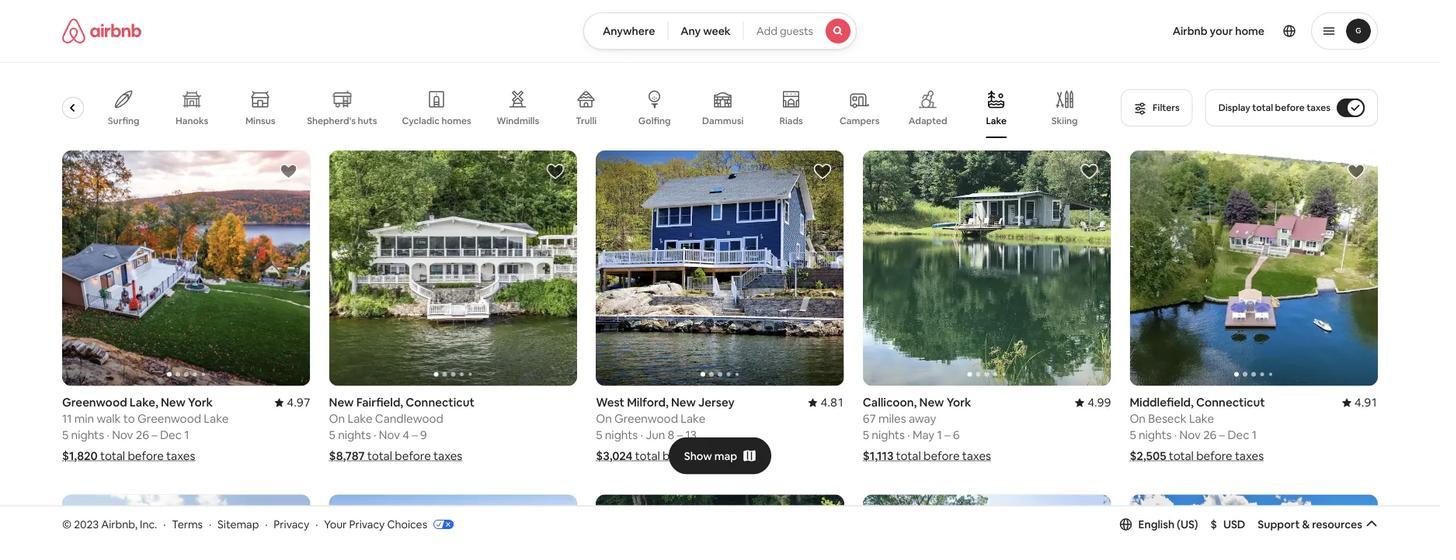 Task type: locate. For each thing, give the bounding box(es) containing it.
total inside new fairfield, connecticut on lake candlewood 5 nights · nov 4 – 9 $8,787 total before taxes
[[367, 449, 392, 464]]

nov down beseck
[[1180, 428, 1201, 443]]

nov inside greenwood lake, new york 11 min walk to greenwood lake 5 nights · nov 26 – dec 1 $1,820 total before taxes
[[112, 428, 133, 443]]

on inside "west milford, new jersey on greenwood lake 5 nights · jun 8 – 13 $3,024 total before taxes"
[[596, 412, 612, 427]]

before down "to"
[[128, 449, 164, 464]]

before down 4
[[395, 449, 431, 464]]

beseck
[[1149, 412, 1187, 427]]

&
[[1303, 518, 1310, 532]]

group
[[19, 78, 1103, 138], [62, 151, 311, 387], [329, 151, 578, 387], [596, 151, 845, 387], [863, 151, 1112, 387], [1130, 151, 1379, 387], [62, 496, 311, 544], [329, 496, 578, 544], [596, 496, 845, 544], [863, 496, 1112, 544], [1130, 496, 1379, 544]]

guests
[[780, 24, 814, 38]]

2 5 from the left
[[329, 428, 336, 443]]

2 – from the left
[[412, 428, 418, 443]]

8
[[668, 428, 675, 443]]

sitemap link
[[218, 518, 259, 532]]

york inside callicoon, new york 67 miles away 5 nights · may 1 – 6 $1,113 total before taxes
[[947, 396, 972, 411]]

dec
[[160, 428, 182, 443], [1228, 428, 1250, 443]]

3 nights from the left
[[605, 428, 638, 443]]

support & resources button
[[1258, 518, 1379, 532]]

taxes inside greenwood lake, new york 11 min walk to greenwood lake 5 nights · nov 26 – dec 1 $1,820 total before taxes
[[166, 449, 195, 464]]

5 up $8,787
[[329, 428, 336, 443]]

skiing
[[1052, 115, 1079, 127]]

3 on from the left
[[1130, 412, 1146, 427]]

1 – from the left
[[152, 428, 158, 443]]

1 horizontal spatial dec
[[1228, 428, 1250, 443]]

greenwood lake, new york 11 min walk to greenwood lake 5 nights · nov 26 – dec 1 $1,820 total before taxes
[[62, 396, 229, 464]]

new up away
[[920, 396, 945, 411]]

total right display
[[1253, 102, 1274, 114]]

11
[[62, 412, 72, 427]]

nov left 4
[[379, 428, 400, 443]]

1 horizontal spatial 1
[[938, 428, 942, 443]]

anywhere button
[[584, 12, 669, 50]]

2 privacy from the left
[[349, 518, 385, 532]]

4 – from the left
[[945, 428, 951, 443]]

before inside "west milford, new jersey on greenwood lake 5 nights · jun 8 – 13 $3,024 total before taxes"
[[663, 449, 699, 464]]

6
[[953, 428, 960, 443]]

york up 6
[[947, 396, 972, 411]]

2 york from the left
[[947, 396, 972, 411]]

nights up $8,787
[[338, 428, 371, 443]]

total right '$1,820'
[[100, 449, 125, 464]]

1 privacy from the left
[[274, 518, 310, 532]]

5 down 11
[[62, 428, 69, 443]]

on down west
[[596, 412, 612, 427]]

5 inside new fairfield, connecticut on lake candlewood 5 nights · nov 4 – 9 $8,787 total before taxes
[[329, 428, 336, 443]]

nights inside "west milford, new jersey on greenwood lake 5 nights · jun 8 – 13 $3,024 total before taxes"
[[605, 428, 638, 443]]

airbnb,
[[101, 518, 138, 532]]

hanoks
[[176, 115, 209, 127]]

0 horizontal spatial connecticut
[[406, 396, 475, 411]]

1 horizontal spatial nov
[[379, 428, 400, 443]]

0 horizontal spatial 1
[[184, 428, 189, 443]]

· left jun
[[641, 428, 644, 443]]

2 horizontal spatial 1
[[1252, 428, 1257, 443]]

may
[[913, 428, 935, 443]]

1 26 from the left
[[136, 428, 149, 443]]

nights up $3,024
[[605, 428, 638, 443]]

airbnb your home link
[[1164, 15, 1274, 47]]

filters
[[1153, 102, 1180, 114]]

greenwood down milford, on the left bottom of the page
[[615, 412, 678, 427]]

2 1 from the left
[[938, 428, 942, 443]]

3 nov from the left
[[1180, 428, 1201, 443]]

1 on from the left
[[329, 412, 345, 427]]

2 horizontal spatial on
[[1130, 412, 1146, 427]]

2 on from the left
[[596, 412, 612, 427]]

4 5 from the left
[[863, 428, 870, 443]]

add guests button
[[743, 12, 857, 50]]

away
[[909, 412, 937, 427]]

0 horizontal spatial greenwood
[[62, 396, 127, 411]]

map
[[715, 450, 738, 464]]

– inside new fairfield, connecticut on lake candlewood 5 nights · nov 4 – 9 $8,787 total before taxes
[[412, 428, 418, 443]]

2 connecticut from the left
[[1197, 396, 1266, 411]]

2 nov from the left
[[379, 428, 400, 443]]

new inside "west milford, new jersey on greenwood lake 5 nights · jun 8 – 13 $3,024 total before taxes"
[[671, 396, 696, 411]]

privacy left the your
[[274, 518, 310, 532]]

·
[[107, 428, 109, 443], [374, 428, 376, 443], [641, 428, 644, 443], [908, 428, 911, 443], [1175, 428, 1178, 443], [163, 518, 166, 532], [209, 518, 212, 532], [265, 518, 268, 532], [316, 518, 318, 532]]

new right lake,
[[161, 396, 186, 411]]

on down middlefield,
[[1130, 412, 1146, 427]]

total
[[1253, 102, 1274, 114], [100, 449, 125, 464], [367, 449, 392, 464], [635, 449, 660, 464], [896, 449, 921, 464], [1169, 449, 1194, 464]]

nights down miles at right bottom
[[872, 428, 905, 443]]

middlefield, connecticut on beseck lake 5 nights · nov 26 – dec 1 $2,505 total before taxes
[[1130, 396, 1266, 464]]

total inside "west milford, new jersey on greenwood lake 5 nights · jun 8 – 13 $3,024 total before taxes"
[[635, 449, 660, 464]]

1 nights from the left
[[71, 428, 104, 443]]

–
[[152, 428, 158, 443], [412, 428, 418, 443], [677, 428, 683, 443], [945, 428, 951, 443], [1220, 428, 1226, 443]]

nights down min
[[71, 428, 104, 443]]

0 horizontal spatial 26
[[136, 428, 149, 443]]

None search field
[[584, 12, 857, 50]]

connecticut right middlefield,
[[1197, 396, 1266, 411]]

1 horizontal spatial greenwood
[[138, 412, 201, 427]]

minsus
[[246, 115, 276, 127]]

york right lake,
[[188, 396, 213, 411]]

4
[[403, 428, 410, 443]]

0 horizontal spatial dec
[[160, 428, 182, 443]]

· left 4
[[374, 428, 376, 443]]

york inside greenwood lake, new york 11 min walk to greenwood lake 5 nights · nov 26 – dec 1 $1,820 total before taxes
[[188, 396, 213, 411]]

1 inside greenwood lake, new york 11 min walk to greenwood lake 5 nights · nov 26 – dec 1 $1,820 total before taxes
[[184, 428, 189, 443]]

support & resources
[[1258, 518, 1363, 532]]

shepherd's huts
[[307, 115, 378, 127]]

york
[[188, 396, 213, 411], [947, 396, 972, 411]]

before inside middlefield, connecticut on beseck lake 5 nights · nov 26 – dec 1 $2,505 total before taxes
[[1197, 449, 1233, 464]]

before right display
[[1276, 102, 1305, 114]]

1 connecticut from the left
[[406, 396, 475, 411]]

total right '$2,505' at the right bottom of the page
[[1169, 449, 1194, 464]]

0 horizontal spatial privacy
[[274, 518, 310, 532]]

1 horizontal spatial privacy
[[349, 518, 385, 532]]

5 5 from the left
[[1130, 428, 1137, 443]]

– inside callicoon, new york 67 miles away 5 nights · may 1 – 6 $1,113 total before taxes
[[945, 428, 951, 443]]

5 up $3,024
[[596, 428, 603, 443]]

· left add to wishlist: kauneonga lake, new york icon
[[265, 518, 268, 532]]

3 1 from the left
[[1252, 428, 1257, 443]]

privacy
[[274, 518, 310, 532], [349, 518, 385, 532]]

terms · sitemap · privacy ·
[[172, 518, 318, 532]]

4 new from the left
[[920, 396, 945, 411]]

1
[[184, 428, 189, 443], [938, 428, 942, 443], [1252, 428, 1257, 443]]

greenwood
[[62, 396, 127, 411], [138, 412, 201, 427], [615, 412, 678, 427]]

dammusi
[[703, 115, 744, 127]]

0 horizontal spatial nov
[[112, 428, 133, 443]]

terms link
[[172, 518, 203, 532]]

connecticut inside middlefield, connecticut on beseck lake 5 nights · nov 26 – dec 1 $2,505 total before taxes
[[1197, 396, 1266, 411]]

before down 8
[[663, 449, 699, 464]]

group containing shepherd's huts
[[19, 78, 1103, 138]]

connecticut
[[406, 396, 475, 411], [1197, 396, 1266, 411]]

new
[[161, 396, 186, 411], [329, 396, 354, 411], [671, 396, 696, 411], [920, 396, 945, 411]]

5
[[62, 428, 69, 443], [329, 428, 336, 443], [596, 428, 603, 443], [863, 428, 870, 443], [1130, 428, 1137, 443]]

nov inside new fairfield, connecticut on lake candlewood 5 nights · nov 4 – 9 $8,787 total before taxes
[[379, 428, 400, 443]]

none search field containing anywhere
[[584, 12, 857, 50]]

2 26 from the left
[[1204, 428, 1217, 443]]

5 down 67
[[863, 428, 870, 443]]

5 inside middlefield, connecticut on beseck lake 5 nights · nov 26 – dec 1 $2,505 total before taxes
[[1130, 428, 1137, 443]]

26 inside middlefield, connecticut on beseck lake 5 nights · nov 26 – dec 1 $2,505 total before taxes
[[1204, 428, 1217, 443]]

greenwood up min
[[62, 396, 127, 411]]

total right $8,787
[[367, 449, 392, 464]]

add to wishlist: west milford, new jersey image
[[813, 162, 832, 181]]

5 – from the left
[[1220, 428, 1226, 443]]

4.99
[[1088, 396, 1112, 411]]

new left fairfield,
[[329, 396, 354, 411]]

total inside button
[[1253, 102, 1274, 114]]

1 york from the left
[[188, 396, 213, 411]]

any week button
[[668, 12, 744, 50]]

total down jun
[[635, 449, 660, 464]]

5 nights from the left
[[1139, 428, 1172, 443]]

display total before taxes
[[1219, 102, 1331, 114]]

3 5 from the left
[[596, 428, 603, 443]]

1 horizontal spatial on
[[596, 412, 612, 427]]

1 horizontal spatial 26
[[1204, 428, 1217, 443]]

3 – from the left
[[677, 428, 683, 443]]

on inside middlefield, connecticut on beseck lake 5 nights · nov 26 – dec 1 $2,505 total before taxes
[[1130, 412, 1146, 427]]

your
[[324, 518, 347, 532]]

add to wishlist: putnam valley, new york image
[[1080, 507, 1099, 526]]

walk
[[97, 412, 121, 427]]

riads
[[780, 115, 804, 127]]

2023
[[74, 518, 99, 532]]

privacy right the your
[[349, 518, 385, 532]]

1 new from the left
[[161, 396, 186, 411]]

5 inside greenwood lake, new york 11 min walk to greenwood lake 5 nights · nov 26 – dec 1 $1,820 total before taxes
[[62, 428, 69, 443]]

before down 6
[[924, 449, 960, 464]]

2 horizontal spatial greenwood
[[615, 412, 678, 427]]

your privacy choices link
[[324, 518, 454, 533]]

add to wishlist: greenwood lake, new york image
[[279, 162, 298, 181]]

1 nov from the left
[[112, 428, 133, 443]]

nov down "to"
[[112, 428, 133, 443]]

1 horizontal spatial connecticut
[[1197, 396, 1266, 411]]

– inside "west milford, new jersey on greenwood lake 5 nights · jun 8 – 13 $3,024 total before taxes"
[[677, 428, 683, 443]]

add to wishlist: new fairfield, connecticut image
[[546, 162, 565, 181]]

2 new from the left
[[329, 396, 354, 411]]

$
[[1211, 518, 1218, 532]]

1 horizontal spatial york
[[947, 396, 972, 411]]

0 horizontal spatial on
[[329, 412, 345, 427]]

privacy link
[[274, 518, 310, 532]]

before right '$2,505' at the right bottom of the page
[[1197, 449, 1233, 464]]

your
[[1210, 24, 1233, 38]]

3 new from the left
[[671, 396, 696, 411]]

2 horizontal spatial nov
[[1180, 428, 1201, 443]]

· inside new fairfield, connecticut on lake candlewood 5 nights · nov 4 – 9 $8,787 total before taxes
[[374, 428, 376, 443]]

display total before taxes button
[[1206, 89, 1379, 127]]

2 dec from the left
[[1228, 428, 1250, 443]]

4.81
[[821, 396, 845, 411]]

anywhere
[[603, 24, 655, 38]]

– inside greenwood lake, new york 11 min walk to greenwood lake 5 nights · nov 26 – dec 1 $1,820 total before taxes
[[152, 428, 158, 443]]

on up $8,787
[[329, 412, 345, 427]]

· left may
[[908, 428, 911, 443]]

5 up '$2,505' at the right bottom of the page
[[1130, 428, 1137, 443]]

middlefield,
[[1130, 396, 1194, 411]]

connecticut up candlewood
[[406, 396, 475, 411]]

total down may
[[896, 449, 921, 464]]

1 inside middlefield, connecticut on beseck lake 5 nights · nov 26 – dec 1 $2,505 total before taxes
[[1252, 428, 1257, 443]]

4.97
[[287, 396, 311, 411]]

$1,113
[[863, 449, 894, 464]]

taxes inside display total before taxes button
[[1307, 102, 1331, 114]]

show
[[684, 450, 712, 464]]

· down walk
[[107, 428, 109, 443]]

1 5 from the left
[[62, 428, 69, 443]]

4 nights from the left
[[872, 428, 905, 443]]

greenwood down lake,
[[138, 412, 201, 427]]

west milford, new jersey on greenwood lake 5 nights · jun 8 – 13 $3,024 total before taxes
[[596, 396, 735, 464]]

lake inside new fairfield, connecticut on lake candlewood 5 nights · nov 4 – 9 $8,787 total before taxes
[[348, 412, 373, 427]]

2 nights from the left
[[338, 428, 371, 443]]

new left jersey
[[671, 396, 696, 411]]

1 dec from the left
[[160, 428, 182, 443]]

nights inside middlefield, connecticut on beseck lake 5 nights · nov 26 – dec 1 $2,505 total before taxes
[[1139, 428, 1172, 443]]

surfing
[[108, 115, 140, 127]]

new inside callicoon, new york 67 miles away 5 nights · may 1 – 6 $1,113 total before taxes
[[920, 396, 945, 411]]

nights down beseck
[[1139, 428, 1172, 443]]

0 horizontal spatial york
[[188, 396, 213, 411]]

· down beseck
[[1175, 428, 1178, 443]]

nights
[[71, 428, 104, 443], [338, 428, 371, 443], [605, 428, 638, 443], [872, 428, 905, 443], [1139, 428, 1172, 443]]

1 1 from the left
[[184, 428, 189, 443]]

huts
[[358, 115, 378, 127]]



Task type: vqa. For each thing, say whether or not it's contained in the screenshot.


Task type: describe. For each thing, give the bounding box(es) containing it.
taxes inside "west milford, new jersey on greenwood lake 5 nights · jun 8 – 13 $3,024 total before taxes"
[[702, 449, 731, 464]]

· inside middlefield, connecticut on beseck lake 5 nights · nov 26 – dec 1 $2,505 total before taxes
[[1175, 428, 1178, 443]]

english (us) button
[[1120, 518, 1199, 532]]

lake,
[[130, 396, 158, 411]]

add to wishlist: middlefield, connecticut image
[[1348, 162, 1366, 181]]

connecticut inside new fairfield, connecticut on lake candlewood 5 nights · nov 4 – 9 $8,787 total before taxes
[[406, 396, 475, 411]]

miles
[[879, 412, 907, 427]]

add to wishlist: swan lake, new york image
[[546, 507, 565, 526]]

total inside greenwood lake, new york 11 min walk to greenwood lake 5 nights · nov 26 – dec 1 $1,820 total before taxes
[[100, 449, 125, 464]]

fairfield,
[[356, 396, 403, 411]]

homes
[[442, 115, 472, 127]]

26 inside greenwood lake, new york 11 min walk to greenwood lake 5 nights · nov 26 – dec 1 $1,820 total before taxes
[[136, 428, 149, 443]]

add to wishlist: washington, connecticut image
[[813, 507, 832, 526]]

terms
[[172, 518, 203, 532]]

4.81 out of 5 average rating image
[[809, 396, 845, 411]]

· inside "west milford, new jersey on greenwood lake 5 nights · jun 8 – 13 $3,024 total before taxes"
[[641, 428, 644, 443]]

(us)
[[1177, 518, 1199, 532]]

grand
[[19, 115, 47, 127]]

total inside callicoon, new york 67 miles away 5 nights · may 1 – 6 $1,113 total before taxes
[[896, 449, 921, 464]]

grand pianos
[[19, 115, 77, 127]]

4.91
[[1355, 396, 1379, 411]]

sitemap
[[218, 518, 259, 532]]

before inside callicoon, new york 67 miles away 5 nights · may 1 – 6 $1,113 total before taxes
[[924, 449, 960, 464]]

nights inside callicoon, new york 67 miles away 5 nights · may 1 – 6 $1,113 total before taxes
[[872, 428, 905, 443]]

· right terms link
[[209, 518, 212, 532]]

$2,505
[[1130, 449, 1167, 464]]

4.91 out of 5 average rating image
[[1343, 396, 1379, 411]]

dec inside greenwood lake, new york 11 min walk to greenwood lake 5 nights · nov 26 – dec 1 $1,820 total before taxes
[[160, 428, 182, 443]]

5 inside "west milford, new jersey on greenwood lake 5 nights · jun 8 – 13 $3,024 total before taxes"
[[596, 428, 603, 443]]

cycladic
[[403, 115, 440, 127]]

nov inside middlefield, connecticut on beseck lake 5 nights · nov 26 – dec 1 $2,505 total before taxes
[[1180, 428, 1201, 443]]

new fairfield, connecticut on lake candlewood 5 nights · nov 4 – 9 $8,787 total before taxes
[[329, 396, 475, 464]]

profile element
[[876, 0, 1379, 62]]

taxes inside callicoon, new york 67 miles away 5 nights · may 1 – 6 $1,113 total before taxes
[[963, 449, 992, 464]]

any
[[681, 24, 701, 38]]

your privacy choices
[[324, 518, 428, 532]]

5 inside callicoon, new york 67 miles away 5 nights · may 1 – 6 $1,113 total before taxes
[[863, 428, 870, 443]]

1 inside callicoon, new york 67 miles away 5 nights · may 1 – 6 $1,113 total before taxes
[[938, 428, 942, 443]]

new inside greenwood lake, new york 11 min walk to greenwood lake 5 nights · nov 26 – dec 1 $1,820 total before taxes
[[161, 396, 186, 411]]

jun
[[646, 428, 665, 443]]

total inside middlefield, connecticut on beseck lake 5 nights · nov 26 – dec 1 $2,505 total before taxes
[[1169, 449, 1194, 464]]

usd
[[1224, 518, 1246, 532]]

$8,787
[[329, 449, 365, 464]]

airbnb
[[1173, 24, 1208, 38]]

support
[[1258, 518, 1300, 532]]

· right inc.
[[163, 518, 166, 532]]

nights inside new fairfield, connecticut on lake candlewood 5 nights · nov 4 – 9 $8,787 total before taxes
[[338, 428, 371, 443]]

nights inside greenwood lake, new york 11 min walk to greenwood lake 5 nights · nov 26 – dec 1 $1,820 total before taxes
[[71, 428, 104, 443]]

show map button
[[669, 438, 772, 475]]

$ usd
[[1211, 518, 1246, 532]]

add to wishlist: kauneonga lake, new york image
[[279, 507, 298, 526]]

add guests
[[757, 24, 814, 38]]

13
[[686, 428, 697, 443]]

trulli
[[576, 115, 597, 127]]

before inside greenwood lake, new york 11 min walk to greenwood lake 5 nights · nov 26 – dec 1 $1,820 total before taxes
[[128, 449, 164, 464]]

on inside new fairfield, connecticut on lake candlewood 5 nights · nov 4 – 9 $8,787 total before taxes
[[329, 412, 345, 427]]

english
[[1139, 518, 1175, 532]]

resources
[[1313, 518, 1363, 532]]

to
[[123, 412, 135, 427]]

$1,820
[[62, 449, 98, 464]]

add to wishlist: callicoon, new york image
[[1080, 162, 1099, 181]]

before inside display total before taxes button
[[1276, 102, 1305, 114]]

windmills
[[497, 115, 540, 127]]

taxes inside new fairfield, connecticut on lake candlewood 5 nights · nov 4 – 9 $8,787 total before taxes
[[434, 449, 463, 464]]

candlewood
[[375, 412, 444, 427]]

taxes inside middlefield, connecticut on beseck lake 5 nights · nov 26 – dec 1 $2,505 total before taxes
[[1236, 449, 1264, 464]]

add
[[757, 24, 778, 38]]

· inside callicoon, new york 67 miles away 5 nights · may 1 – 6 $1,113 total before taxes
[[908, 428, 911, 443]]

golfing
[[639, 115, 671, 127]]

67
[[863, 412, 876, 427]]

filters button
[[1121, 89, 1193, 127]]

adapted
[[909, 115, 948, 127]]

show map
[[684, 450, 738, 464]]

callicoon,
[[863, 396, 917, 411]]

inc.
[[140, 518, 157, 532]]

lake inside "west milford, new jersey on greenwood lake 5 nights · jun 8 – 13 $3,024 total before taxes"
[[681, 412, 706, 427]]

min
[[74, 412, 94, 427]]

lake inside middlefield, connecticut on beseck lake 5 nights · nov 26 – dec 1 $2,505 total before taxes
[[1190, 412, 1215, 427]]

dec inside middlefield, connecticut on beseck lake 5 nights · nov 26 – dec 1 $2,505 total before taxes
[[1228, 428, 1250, 443]]

pianos
[[49, 115, 77, 127]]

english (us)
[[1139, 518, 1199, 532]]

shepherd's
[[307, 115, 356, 127]]

4.99 out of 5 average rating image
[[1076, 396, 1112, 411]]

– inside middlefield, connecticut on beseck lake 5 nights · nov 26 – dec 1 $2,505 total before taxes
[[1220, 428, 1226, 443]]

9
[[420, 428, 427, 443]]

before inside new fairfield, connecticut on lake candlewood 5 nights · nov 4 – 9 $8,787 total before taxes
[[395, 449, 431, 464]]

airbnb your home
[[1173, 24, 1265, 38]]

display
[[1219, 102, 1251, 114]]

new inside new fairfield, connecticut on lake candlewood 5 nights · nov 4 – 9 $8,787 total before taxes
[[329, 396, 354, 411]]

$3,024
[[596, 449, 633, 464]]

any week
[[681, 24, 731, 38]]

greenwood inside "west milford, new jersey on greenwood lake 5 nights · jun 8 – 13 $3,024 total before taxes"
[[615, 412, 678, 427]]

home
[[1236, 24, 1265, 38]]

4.97 out of 5 average rating image
[[275, 396, 311, 411]]

cycladic homes
[[403, 115, 472, 127]]

lake inside greenwood lake, new york 11 min walk to greenwood lake 5 nights · nov 26 – dec 1 $1,820 total before taxes
[[204, 412, 229, 427]]

campers
[[840, 115, 880, 127]]

· left the your
[[316, 518, 318, 532]]

· inside greenwood lake, new york 11 min walk to greenwood lake 5 nights · nov 26 – dec 1 $1,820 total before taxes
[[107, 428, 109, 443]]

jersey
[[699, 396, 735, 411]]

week
[[703, 24, 731, 38]]

add to wishlist: hortonville, new york image
[[1348, 507, 1366, 526]]

west
[[596, 396, 625, 411]]

©
[[62, 518, 72, 532]]



